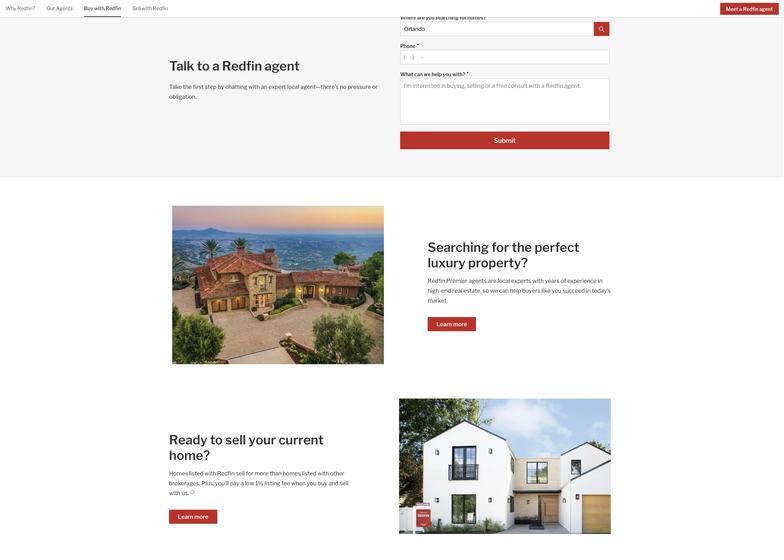 Task type: locate. For each thing, give the bounding box(es) containing it.
0 horizontal spatial can
[[415, 71, 423, 77]]

sell inside ready to sell your current home?
[[226, 433, 246, 448]]

a left low
[[241, 481, 244, 487]]

are right where
[[418, 14, 425, 20]]

talk
[[169, 58, 194, 74]]

redfin
[[106, 5, 121, 11], [153, 5, 168, 11], [744, 6, 759, 12], [222, 58, 262, 74], [428, 278, 445, 284], [217, 471, 235, 478]]

2 horizontal spatial more
[[453, 321, 467, 328]]

learn
[[437, 321, 452, 328], [178, 514, 193, 521]]

meet a redfin agent button
[[721, 3, 779, 15]]

1 horizontal spatial in
[[598, 278, 603, 284]]

agent—there's
[[301, 84, 339, 90]]

help down experts
[[510, 288, 522, 294]]

can
[[415, 71, 423, 77], [500, 288, 509, 294]]

1 vertical spatial more
[[255, 471, 269, 478]]

0 horizontal spatial help
[[432, 71, 442, 77]]

with up buyers
[[533, 278, 544, 284]]

2 vertical spatial for
[[246, 471, 254, 478]]

experience
[[568, 278, 597, 284]]

sell left your
[[226, 433, 246, 448]]

current
[[279, 433, 324, 448]]

listed up plus,
[[189, 471, 204, 478]]

buy
[[318, 481, 328, 487]]

with?
[[453, 71, 466, 77]]

property?
[[469, 255, 528, 271]]

why redfin?
[[6, 5, 35, 11]]

1 horizontal spatial to
[[210, 433, 223, 448]]

to for ready
[[210, 433, 223, 448]]

1 vertical spatial the
[[512, 240, 532, 255]]

with
[[94, 5, 105, 11], [142, 5, 152, 11], [249, 84, 260, 90], [533, 278, 544, 284], [205, 471, 216, 478], [318, 471, 329, 478], [169, 491, 181, 497]]

0 vertical spatial more
[[453, 321, 467, 328]]

to right talk
[[197, 58, 210, 74]]

1 horizontal spatial the
[[512, 240, 532, 255]]

1 vertical spatial are
[[488, 278, 497, 284]]

you left the with? at the top right
[[443, 71, 452, 77]]

1 vertical spatial learn
[[178, 514, 193, 521]]

redfin up you'll on the left bottom of the page
[[217, 471, 235, 478]]

1 vertical spatial for
[[492, 240, 510, 255]]

0 horizontal spatial more
[[195, 514, 209, 521]]

redfin left the sell
[[106, 5, 121, 11]]

learn down us.
[[178, 514, 193, 521]]

you
[[426, 14, 435, 20], [443, 71, 452, 77], [552, 288, 562, 294], [307, 481, 317, 487]]

perfect
[[535, 240, 580, 255]]

sell up 'pay'
[[236, 471, 245, 478]]

sell
[[226, 433, 246, 448], [236, 471, 245, 478], [340, 481, 349, 487]]

1 vertical spatial agent
[[265, 58, 300, 74]]

than
[[270, 471, 282, 478]]

0 vertical spatial help
[[432, 71, 442, 77]]

buy with redfin link
[[84, 0, 121, 16]]

submit button
[[401, 132, 610, 149]]

the up "obligation."
[[183, 84, 192, 90]]

we right so
[[491, 288, 498, 294]]

homes
[[169, 471, 188, 478]]

1 vertical spatial help
[[510, 288, 522, 294]]

0 vertical spatial a
[[740, 6, 743, 12]]

and
[[329, 481, 339, 487]]

buyers
[[523, 288, 541, 294]]

no
[[340, 84, 347, 90]]

learn more button for home?
[[169, 510, 217, 524]]

help inside 'enter your message field. required field.' 'element'
[[432, 71, 442, 77]]

agent
[[760, 6, 773, 12], [265, 58, 300, 74]]

are up so
[[488, 278, 497, 284]]

1 horizontal spatial listed
[[302, 471, 317, 478]]

a right meet
[[740, 6, 743, 12]]

0 vertical spatial learn more button
[[428, 317, 476, 331]]

we
[[424, 71, 431, 77], [491, 288, 498, 294]]

1 horizontal spatial agent
[[760, 6, 773, 12]]

where
[[401, 14, 417, 20]]

redfin inside 'button'
[[744, 6, 759, 12]]

more down the disclaimer icon
[[195, 514, 209, 521]]

0 vertical spatial local
[[287, 84, 300, 90]]

0 vertical spatial are
[[418, 14, 425, 20]]

1 vertical spatial in
[[587, 288, 591, 294]]

2 horizontal spatial for
[[492, 240, 510, 255]]

homes listed with redfin sell for more than homes listed with other brokerages. plus, you'll pay a low 1% listing fee when you buy and sell with us.
[[169, 471, 349, 497]]

1 vertical spatial learn more button
[[169, 510, 217, 524]]

agent up expert
[[265, 58, 300, 74]]

1 horizontal spatial are
[[488, 278, 497, 284]]

redfin premier agents are local experts with years of experience in high-end real estate, so we can help buyers like you succeed in today's market.
[[428, 278, 611, 304]]

1 horizontal spatial we
[[491, 288, 498, 294]]

the up experts
[[512, 240, 532, 255]]

learn more button down market.
[[428, 317, 476, 331]]

we inside redfin premier agents are local experts with years of experience in high-end real estate, so we can help buyers like you succeed in today's market.
[[491, 288, 498, 294]]

0 vertical spatial we
[[424, 71, 431, 77]]

0 vertical spatial agent
[[760, 6, 773, 12]]

can right so
[[500, 288, 509, 294]]

0 vertical spatial learn more
[[437, 321, 467, 328]]

agent right meet
[[760, 6, 773, 12]]

learn down market.
[[437, 321, 452, 328]]

1 vertical spatial to
[[210, 433, 223, 448]]

1 horizontal spatial local
[[498, 278, 510, 284]]

meet
[[727, 6, 739, 12]]

0 horizontal spatial learn more button
[[169, 510, 217, 524]]

our
[[46, 5, 55, 11]]

redfin up high-
[[428, 278, 445, 284]]

listed up when
[[302, 471, 317, 478]]

you right like
[[552, 288, 562, 294]]

more up 1%
[[255, 471, 269, 478]]

0 vertical spatial learn
[[437, 321, 452, 328]]

are
[[418, 14, 425, 20], [488, 278, 497, 284]]

0 horizontal spatial we
[[424, 71, 431, 77]]

more
[[453, 321, 467, 328], [255, 471, 269, 478], [195, 514, 209, 521]]

1 vertical spatial learn more
[[178, 514, 209, 521]]

1 horizontal spatial learn more
[[437, 321, 467, 328]]

can right what
[[415, 71, 423, 77]]

local left experts
[[498, 278, 510, 284]]

the
[[183, 84, 192, 90], [512, 240, 532, 255]]

in up today's
[[598, 278, 603, 284]]

local
[[287, 84, 300, 90], [498, 278, 510, 284]]

listing
[[265, 481, 280, 487]]

by
[[218, 84, 224, 90]]

1 horizontal spatial help
[[510, 288, 522, 294]]

1 horizontal spatial for
[[460, 14, 467, 20]]

learn more down market.
[[437, 321, 467, 328]]

to right ready
[[210, 433, 223, 448]]

market.
[[428, 298, 448, 304]]

brokerages.
[[169, 481, 200, 487]]

ready to sell your current home?
[[169, 433, 324, 464]]

learn for ready to sell your current home?
[[178, 514, 193, 521]]

0 horizontal spatial the
[[183, 84, 192, 90]]

chatting
[[226, 84, 247, 90]]

local right expert
[[287, 84, 300, 90]]

1 listed from the left
[[189, 471, 204, 478]]

home?
[[169, 448, 210, 464]]

us.
[[182, 491, 189, 497]]

1 vertical spatial local
[[498, 278, 510, 284]]

real
[[453, 288, 463, 294]]

0 horizontal spatial learn more
[[178, 514, 209, 521]]

with up plus,
[[205, 471, 216, 478]]

0 vertical spatial to
[[197, 58, 210, 74]]

for
[[460, 14, 467, 20], [492, 240, 510, 255], [246, 471, 254, 478]]

meet a redfin agent
[[727, 6, 773, 12]]

luxury
[[428, 255, 466, 271]]

learn more for property?
[[437, 321, 467, 328]]

0 horizontal spatial are
[[418, 14, 425, 20]]

1 horizontal spatial more
[[255, 471, 269, 478]]

our agents
[[46, 5, 73, 11]]

to
[[197, 58, 210, 74], [210, 433, 223, 448]]

0 horizontal spatial learn
[[178, 514, 193, 521]]

0 vertical spatial sell
[[226, 433, 246, 448]]

premier
[[447, 278, 468, 284]]

of
[[561, 278, 567, 284]]

listed
[[189, 471, 204, 478], [302, 471, 317, 478]]

you left buy
[[307, 481, 317, 487]]

when
[[292, 481, 306, 487]]

redfin inside redfin premier agents are local experts with years of experience in high-end real estate, so we can help buyers like you succeed in today's market.
[[428, 278, 445, 284]]

searching
[[436, 14, 459, 20]]

step
[[205, 84, 217, 90]]

sell
[[133, 5, 141, 11]]

1 horizontal spatial learn
[[437, 321, 452, 328]]

0 vertical spatial can
[[415, 71, 423, 77]]

0 horizontal spatial listed
[[189, 471, 204, 478]]

we right what
[[424, 71, 431, 77]]

local inside redfin premier agents are local experts with years of experience in high-end real estate, so we can help buyers like you succeed in today's market.
[[498, 278, 510, 284]]

sell right and
[[340, 481, 349, 487]]

0 vertical spatial for
[[460, 14, 467, 20]]

1 vertical spatial can
[[500, 288, 509, 294]]

buy
[[84, 5, 93, 11]]

City, Address, ZIP search field
[[401, 22, 594, 36]]

with left an
[[249, 84, 260, 90]]

redfin right the sell
[[153, 5, 168, 11]]

so
[[483, 288, 489, 294]]

0 horizontal spatial local
[[287, 84, 300, 90]]

0 vertical spatial the
[[183, 84, 192, 90]]

1 horizontal spatial a
[[241, 481, 244, 487]]

a up by
[[212, 58, 220, 74]]

0 horizontal spatial for
[[246, 471, 254, 478]]

2 vertical spatial a
[[241, 481, 244, 487]]

estate,
[[464, 288, 482, 294]]

learn more down the disclaimer icon
[[178, 514, 209, 521]]

take the first step by chatting with an expert local agent—there's no pressure or obligation.
[[169, 84, 378, 100]]

0 horizontal spatial to
[[197, 58, 210, 74]]

in down experience
[[587, 288, 591, 294]]

you inside search field element
[[426, 14, 435, 20]]

learn more
[[437, 321, 467, 328], [178, 514, 209, 521]]

you left searching
[[426, 14, 435, 20]]

1 horizontal spatial can
[[500, 288, 509, 294]]

what can we help you with?
[[401, 71, 466, 77]]

we inside 'enter your message field. required field.' 'element'
[[424, 71, 431, 77]]

with up buy
[[318, 471, 329, 478]]

why redfin? link
[[6, 0, 35, 16]]

help left the with? at the top right
[[432, 71, 442, 77]]

experts
[[512, 278, 532, 284]]

more down real
[[453, 321, 467, 328]]

with left us.
[[169, 491, 181, 497]]

1 horizontal spatial learn more button
[[428, 317, 476, 331]]

more inside homes listed with redfin sell for more than homes listed with other brokerages. plus, you'll pay a low 1% listing fee when you buy and sell with us.
[[255, 471, 269, 478]]

help
[[432, 71, 442, 77], [510, 288, 522, 294]]

today's
[[592, 288, 611, 294]]

2 vertical spatial more
[[195, 514, 209, 521]]

learn more button down the disclaimer icon
[[169, 510, 217, 524]]

an
[[261, 84, 268, 90]]

2 vertical spatial sell
[[340, 481, 349, 487]]

to inside ready to sell your current home?
[[210, 433, 223, 448]]

1 vertical spatial a
[[212, 58, 220, 74]]

a
[[740, 6, 743, 12], [212, 58, 220, 74], [241, 481, 244, 487]]

you inside homes listed with redfin sell for more than homes listed with other brokerages. plus, you'll pay a low 1% listing fee when you buy and sell with us.
[[307, 481, 317, 487]]

1 vertical spatial we
[[491, 288, 498, 294]]

you inside 'element'
[[443, 71, 452, 77]]

end
[[442, 288, 452, 294]]

expert
[[269, 84, 286, 90]]

2 horizontal spatial a
[[740, 6, 743, 12]]

homes
[[283, 471, 301, 478]]

pay
[[230, 481, 240, 487]]

redfin right meet
[[744, 6, 759, 12]]



Task type: describe. For each thing, give the bounding box(es) containing it.
with inside redfin premier agents are local experts with years of experience in high-end real estate, so we can help buyers like you succeed in today's market.
[[533, 278, 544, 284]]

high-
[[428, 288, 442, 294]]

0 horizontal spatial a
[[212, 58, 220, 74]]

learn more for home?
[[178, 514, 209, 521]]

agent inside 'button'
[[760, 6, 773, 12]]

what
[[401, 71, 414, 77]]

with right buy
[[94, 5, 105, 11]]

for inside searching for the perfect luxury property?
[[492, 240, 510, 255]]

take
[[169, 84, 182, 90]]

searching
[[428, 240, 489, 255]]

you'll
[[215, 481, 229, 487]]

first
[[193, 84, 204, 90]]

or
[[372, 84, 378, 90]]

agents
[[469, 278, 487, 284]]

like
[[542, 288, 551, 294]]

sell with redfin link
[[133, 0, 168, 16]]

enter your message field. required field. element
[[401, 68, 606, 78]]

0 horizontal spatial in
[[587, 288, 591, 294]]

ready
[[169, 433, 208, 448]]

0 vertical spatial in
[[598, 278, 603, 284]]

disclaimer image
[[191, 491, 195, 495]]

our agents link
[[46, 0, 73, 16]]

searching for the perfect luxury property?
[[428, 240, 580, 271]]

learn more button for property?
[[428, 317, 476, 331]]

the inside searching for the perfect luxury property?
[[512, 240, 532, 255]]

low
[[245, 481, 254, 487]]

with inside take the first step by chatting with an expert local agent—there's no pressure or obligation.
[[249, 84, 260, 90]]

1 vertical spatial sell
[[236, 471, 245, 478]]

submit search image
[[599, 27, 605, 32]]

years
[[545, 278, 560, 284]]

for inside homes listed with redfin sell for more than homes listed with other brokerages. plus, you'll pay a low 1% listing fee when you buy and sell with us.
[[246, 471, 254, 478]]

why
[[6, 5, 16, 11]]

submit
[[494, 137, 516, 144]]

aerial photograph of a redfin premier home image
[[172, 206, 384, 365]]

1%
[[256, 481, 263, 487]]

fee
[[282, 481, 290, 487]]

homes?
[[468, 14, 486, 20]]

you inside redfin premier agents are local experts with years of experience in high-end real estate, so we can help buyers like you succeed in today's market.
[[552, 288, 562, 294]]

are inside redfin premier agents are local experts with years of experience in high-end real estate, so we can help buyers like you succeed in today's market.
[[488, 278, 497, 284]]

Enter your message field text field
[[404, 82, 607, 121]]

plus,
[[202, 481, 214, 487]]

learn for searching for the perfect luxury property?
[[437, 321, 452, 328]]

0 horizontal spatial agent
[[265, 58, 300, 74]]

phone
[[401, 43, 416, 49]]

enter your phone number field. required field. element
[[401, 40, 606, 50]]

with right the sell
[[142, 5, 152, 11]]

the inside take the first step by chatting with an expert local agent—there's no pressure or obligation.
[[183, 84, 192, 90]]

Enter your phone number field telephone field
[[404, 54, 607, 61]]

local inside take the first step by chatting with an expert local agent—there's no pressure or obligation.
[[287, 84, 300, 90]]

to for talk
[[197, 58, 210, 74]]

more for current
[[195, 514, 209, 521]]

succeed
[[563, 288, 585, 294]]

2 listed from the left
[[302, 471, 317, 478]]

are inside search field element
[[418, 14, 425, 20]]

sell with redfin
[[133, 5, 168, 11]]

help inside redfin premier agents are local experts with years of experience in high-end real estate, so we can help buyers like you succeed in today's market.
[[510, 288, 522, 294]]

for inside search field element
[[460, 14, 467, 20]]

other
[[330, 471, 345, 478]]

redfin inside homes listed with redfin sell for more than homes listed with other brokerages. plus, you'll pay a low 1% listing fee when you buy and sell with us.
[[217, 471, 235, 478]]

more for luxury
[[453, 321, 467, 328]]

buy with redfin
[[84, 5, 121, 11]]

talk to a redfin agent
[[169, 58, 300, 74]]

where are you searching for homes?
[[401, 14, 486, 20]]

a inside meet a redfin agent 'button'
[[740, 6, 743, 12]]

your
[[249, 433, 276, 448]]

pressure
[[348, 84, 371, 90]]

search field element
[[401, 11, 610, 36]]

agents
[[56, 5, 73, 11]]

redfin?
[[17, 5, 35, 11]]

redfin up chatting
[[222, 58, 262, 74]]

a inside homes listed with redfin sell for more than homes listed with other brokerages. plus, you'll pay a low 1% listing fee when you buy and sell with us.
[[241, 481, 244, 487]]

can inside 'enter your message field. required field.' 'element'
[[415, 71, 423, 77]]

can inside redfin premier agents are local experts with years of experience in high-end real estate, so we can help buyers like you succeed in today's market.
[[500, 288, 509, 294]]

redfin home with yard sign image
[[399, 399, 611, 535]]

obligation.
[[169, 94, 197, 100]]



Task type: vqa. For each thing, say whether or not it's contained in the screenshot.
BUY "option" on the left of the page
no



